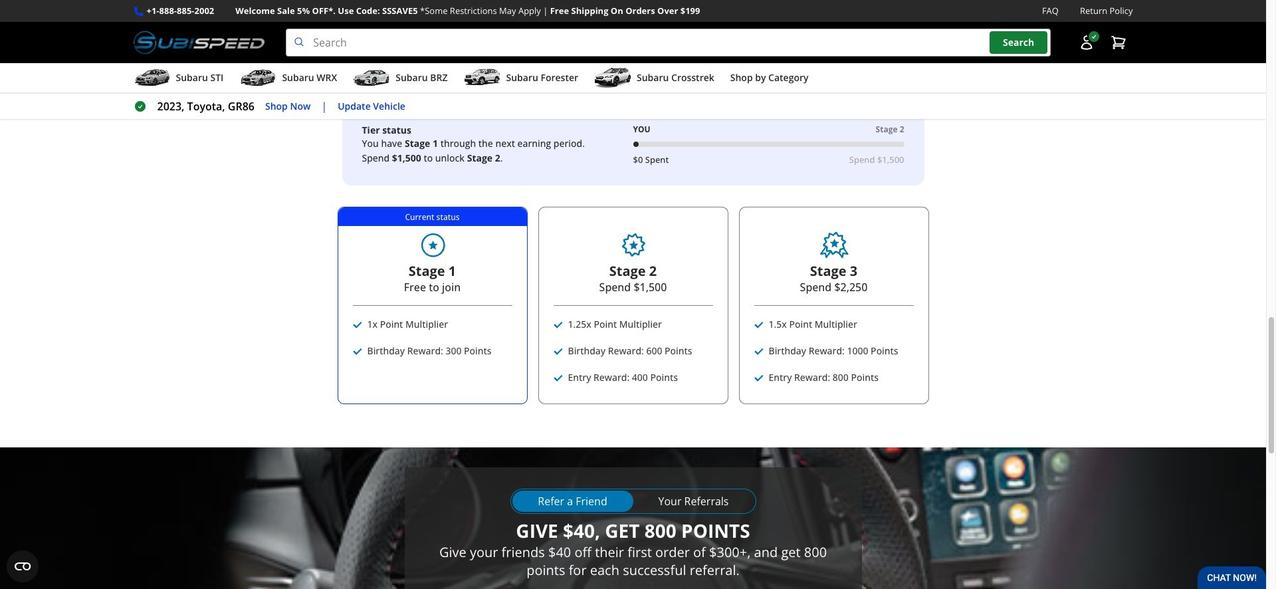 Task type: describe. For each thing, give the bounding box(es) containing it.
a subaru crosstrek thumbnail image image
[[594, 68, 632, 88]]

subispeed logo image
[[133, 29, 265, 57]]

a subaru brz thumbnail image image
[[353, 68, 390, 88]]

a subaru wrx thumbnail image image
[[240, 68, 277, 88]]

open widget image
[[7, 551, 39, 582]]



Task type: vqa. For each thing, say whether or not it's contained in the screenshot.
Subaru associated with Subaru WRX
no



Task type: locate. For each thing, give the bounding box(es) containing it.
a subaru sti thumbnail image image
[[133, 68, 171, 88]]

search input field
[[286, 29, 1051, 57]]

button image
[[1079, 35, 1095, 51]]

a subaru forester thumbnail image image
[[464, 68, 501, 88]]

heading
[[234, 57, 1032, 83], [409, 262, 456, 280], [610, 262, 657, 280], [810, 262, 858, 280], [431, 514, 835, 589], [431, 514, 835, 543]]



